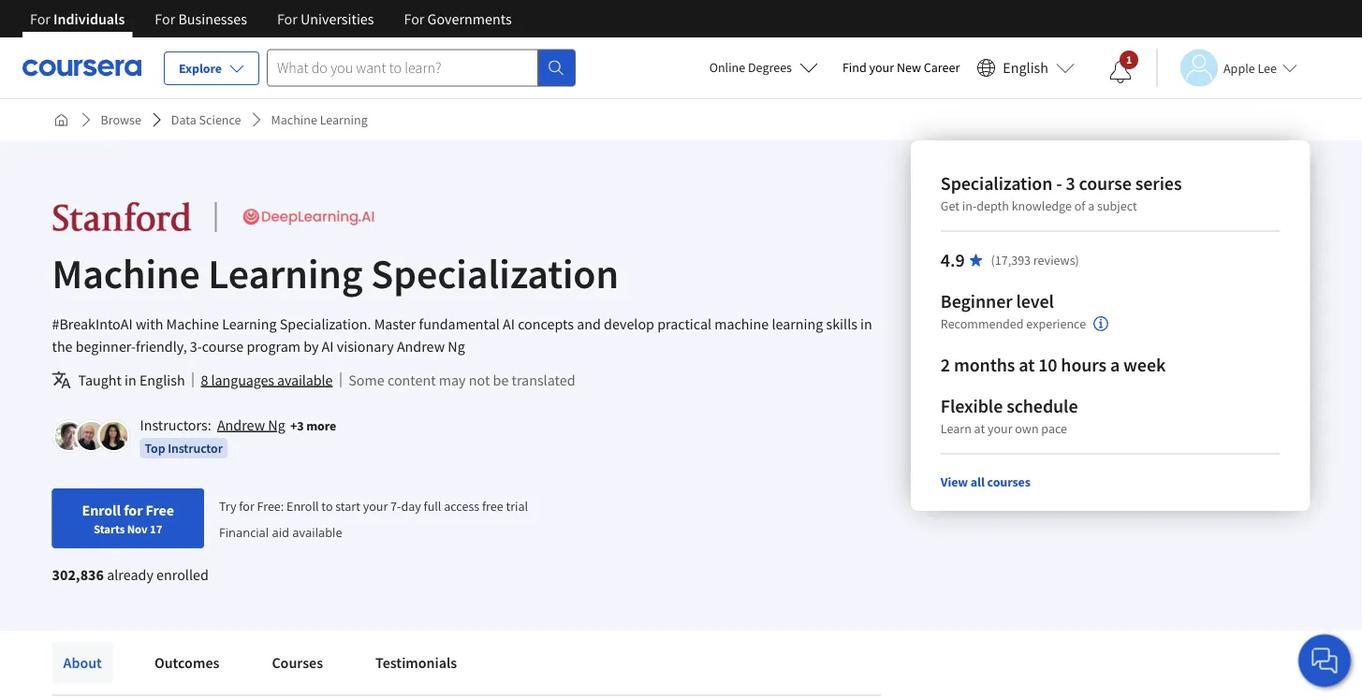 Task type: describe. For each thing, give the bounding box(es) containing it.
specialization - 3 course series get in-depth knowledge of a subject
[[941, 172, 1183, 215]]

testimonials
[[376, 654, 457, 673]]

not
[[469, 371, 490, 390]]

explore
[[179, 60, 222, 77]]

with
[[136, 315, 163, 333]]

for businesses
[[155, 9, 247, 28]]

already
[[107, 566, 153, 585]]

ng inside instructors: andrew ng +3 more top instructor
[[268, 416, 285, 435]]

english button
[[970, 37, 1083, 98]]

view all courses link
[[941, 474, 1031, 491]]

level
[[1017, 290, 1055, 313]]

free:
[[257, 498, 284, 515]]

apple lee button
[[1157, 49, 1298, 87]]

some
[[349, 371, 385, 390]]

home image
[[54, 112, 69, 127]]

start
[[336, 498, 361, 515]]

2 months at 10 hours a week
[[941, 354, 1167, 377]]

at inside flexible schedule learn at your own pace
[[975, 421, 986, 437]]

3-
[[190, 337, 202, 356]]

machine learning
[[271, 111, 368, 128]]

302,836
[[52, 566, 104, 585]]

about link
[[52, 643, 113, 684]]

subject
[[1098, 198, 1138, 215]]

courses
[[988, 474, 1031, 491]]

about
[[63, 654, 102, 673]]

(17,393 reviews)
[[992, 252, 1080, 269]]

own
[[1016, 421, 1039, 437]]

8 languages available button
[[201, 369, 333, 392]]

to
[[322, 498, 333, 515]]

recommended
[[941, 316, 1024, 333]]

machine for machine learning
[[271, 111, 317, 128]]

0 horizontal spatial ai
[[322, 337, 334, 356]]

deeplearning.ai image
[[239, 200, 379, 234]]

starts
[[94, 522, 125, 537]]

pace
[[1042, 421, 1068, 437]]

specialization inside specialization - 3 course series get in-depth knowledge of a subject
[[941, 172, 1053, 195]]

andrew ng image
[[55, 422, 83, 451]]

a inside specialization - 3 course series get in-depth knowledge of a subject
[[1089, 198, 1095, 215]]

show notifications image
[[1110, 61, 1133, 83]]

0 horizontal spatial english
[[140, 371, 185, 390]]

program
[[247, 337, 301, 356]]

full
[[424, 498, 442, 515]]

course inside #breakintoai with machine learning specialization. master fundamental ai concepts and develop practical machine learning skills in the beginner-friendly, 3-course program by ai visionary andrew ng
[[202, 337, 244, 356]]

financial
[[219, 524, 269, 541]]

enroll inside enroll for free starts nov 17
[[82, 501, 121, 520]]

for for universities
[[277, 9, 298, 28]]

week
[[1124, 354, 1167, 377]]

months
[[954, 354, 1016, 377]]

chat with us image
[[1311, 646, 1341, 676]]

and
[[577, 315, 601, 333]]

online degrees button
[[695, 47, 834, 88]]

17
[[150, 522, 162, 537]]

coursera image
[[22, 53, 141, 83]]

view all courses
[[941, 474, 1031, 491]]

#breakintoai
[[52, 315, 133, 333]]

flexible schedule learn at your own pace
[[941, 395, 1079, 437]]

for governments
[[404, 9, 512, 28]]

find your new career
[[843, 59, 960, 76]]

series
[[1136, 172, 1183, 195]]

4.9
[[941, 249, 965, 272]]

beginner-
[[76, 337, 136, 356]]

outcomes link
[[143, 643, 231, 684]]

enroll for free starts nov 17
[[82, 501, 174, 537]]

8
[[201, 371, 208, 390]]

data science
[[171, 111, 241, 128]]

explore button
[[164, 52, 260, 85]]

1 vertical spatial a
[[1111, 354, 1121, 377]]

translated
[[512, 371, 576, 390]]

courses link
[[261, 643, 334, 684]]

more
[[307, 417, 337, 434]]

learning for machine learning specialization
[[208, 247, 363, 299]]

for for individuals
[[30, 9, 50, 28]]

try for free: enroll to start your 7-day full access free trial financial aid available
[[219, 498, 528, 541]]

find
[[843, 59, 867, 76]]

ng inside #breakintoai with machine learning specialization. master fundamental ai concepts and develop practical machine learning skills in the beginner-friendly, 3-course program by ai visionary andrew ng
[[448, 337, 465, 356]]

for for businesses
[[155, 9, 175, 28]]

taught in english
[[78, 371, 185, 390]]

machine inside #breakintoai with machine learning specialization. master fundamental ai concepts and develop practical machine learning skills in the beginner-friendly, 3-course program by ai visionary andrew ng
[[166, 315, 219, 333]]

english inside button
[[1004, 59, 1049, 77]]

financial aid available button
[[219, 524, 343, 541]]

in-
[[963, 198, 977, 215]]

learning inside #breakintoai with machine learning specialization. master fundamental ai concepts and develop practical machine learning skills in the beginner-friendly, 3-course program by ai visionary andrew ng
[[222, 315, 277, 333]]

access
[[444, 498, 480, 515]]

some content may not be translated
[[349, 371, 576, 390]]

#breakintoai with machine learning specialization. master fundamental ai concepts and develop practical machine learning skills in the beginner-friendly, 3-course program by ai visionary andrew ng
[[52, 315, 873, 356]]

-
[[1057, 172, 1063, 195]]

fundamental
[[419, 315, 500, 333]]

flexible
[[941, 395, 1003, 418]]

outcomes
[[154, 654, 220, 673]]

be
[[493, 371, 509, 390]]

machine learning specialization
[[52, 247, 619, 299]]



Task type: locate. For each thing, give the bounding box(es) containing it.
0 horizontal spatial a
[[1089, 198, 1095, 215]]

andrew inside #breakintoai with machine learning specialization. master fundamental ai concepts and develop practical machine learning skills in the beginner-friendly, 3-course program by ai visionary andrew ng
[[397, 337, 445, 356]]

new
[[897, 59, 922, 76]]

1 vertical spatial andrew
[[217, 416, 265, 435]]

4 for from the left
[[404, 9, 425, 28]]

browse
[[101, 111, 141, 128]]

1 horizontal spatial for
[[239, 498, 255, 515]]

in inside #breakintoai with machine learning specialization. master fundamental ai concepts and develop practical machine learning skills in the beginner-friendly, 3-course program by ai visionary andrew ng
[[861, 315, 873, 333]]

your inside 'link'
[[870, 59, 895, 76]]

andrew ng link
[[217, 416, 285, 435]]

+3
[[290, 417, 304, 434]]

content
[[388, 371, 436, 390]]

2
[[941, 354, 951, 377]]

2 horizontal spatial your
[[988, 421, 1013, 437]]

lee
[[1259, 59, 1278, 76]]

0 vertical spatial in
[[861, 315, 873, 333]]

data science link
[[164, 103, 249, 137]]

nov
[[127, 522, 148, 537]]

for left 'individuals'
[[30, 9, 50, 28]]

businesses
[[178, 9, 247, 28]]

browse link
[[93, 103, 149, 137]]

0 horizontal spatial ng
[[268, 416, 285, 435]]

1 vertical spatial at
[[975, 421, 986, 437]]

for inside enroll for free starts nov 17
[[124, 501, 143, 520]]

specialization up fundamental
[[371, 247, 619, 299]]

online degrees
[[710, 59, 792, 76]]

1
[[1127, 52, 1133, 67]]

specialization
[[941, 172, 1053, 195], [371, 247, 619, 299]]

in
[[861, 315, 873, 333], [125, 371, 137, 390]]

1 vertical spatial ng
[[268, 416, 285, 435]]

0 vertical spatial andrew
[[397, 337, 445, 356]]

instructors:
[[140, 416, 211, 435]]

try
[[219, 498, 237, 515]]

free
[[482, 498, 504, 515]]

(17,393
[[992, 252, 1031, 269]]

apple
[[1224, 59, 1256, 76]]

machine
[[715, 315, 769, 333]]

at right learn in the bottom of the page
[[975, 421, 986, 437]]

0 horizontal spatial at
[[975, 421, 986, 437]]

8 languages available
[[201, 371, 333, 390]]

learning down deeplearning.ai image
[[208, 247, 363, 299]]

3 for from the left
[[277, 9, 298, 28]]

1 horizontal spatial at
[[1019, 354, 1035, 377]]

course inside specialization - 3 course series get in-depth knowledge of a subject
[[1080, 172, 1132, 195]]

ng left +3
[[268, 416, 285, 435]]

0 vertical spatial learning
[[320, 111, 368, 128]]

0 horizontal spatial for
[[124, 501, 143, 520]]

ng down fundamental
[[448, 337, 465, 356]]

stanford university image
[[52, 200, 193, 234]]

1 horizontal spatial ai
[[503, 315, 515, 333]]

course up subject
[[1080, 172, 1132, 195]]

for for governments
[[404, 9, 425, 28]]

skills
[[827, 315, 858, 333]]

1 horizontal spatial in
[[861, 315, 873, 333]]

0 vertical spatial available
[[277, 371, 333, 390]]

available down to
[[293, 524, 343, 541]]

machine right 'science'
[[271, 111, 317, 128]]

friendly,
[[136, 337, 187, 356]]

top
[[145, 440, 165, 457]]

for individuals
[[30, 9, 125, 28]]

for up "what do you want to learn?" text box
[[404, 9, 425, 28]]

for left businesses
[[155, 9, 175, 28]]

0 vertical spatial english
[[1004, 59, 1049, 77]]

course
[[1080, 172, 1132, 195], [202, 337, 244, 356]]

your left "7-" on the left of the page
[[363, 498, 388, 515]]

What do you want to learn? text field
[[267, 49, 539, 87]]

master
[[374, 315, 416, 333]]

aarti bagul image
[[100, 422, 128, 451]]

1 horizontal spatial a
[[1111, 354, 1121, 377]]

0 horizontal spatial course
[[202, 337, 244, 356]]

1 vertical spatial available
[[293, 524, 343, 541]]

your inside try for free: enroll to start your 7-day full access free trial financial aid available
[[363, 498, 388, 515]]

1 horizontal spatial course
[[1080, 172, 1132, 195]]

data
[[171, 111, 197, 128]]

for right try
[[239, 498, 255, 515]]

1 vertical spatial course
[[202, 337, 244, 356]]

machine up 3-
[[166, 315, 219, 333]]

0 horizontal spatial your
[[363, 498, 388, 515]]

trial
[[506, 498, 528, 515]]

learning for machine learning
[[320, 111, 368, 128]]

schedule
[[1007, 395, 1079, 418]]

0 vertical spatial specialization
[[941, 172, 1053, 195]]

your inside flexible schedule learn at your own pace
[[988, 421, 1013, 437]]

testimonials link
[[364, 643, 469, 684]]

1 vertical spatial english
[[140, 371, 185, 390]]

andrew down languages
[[217, 416, 265, 435]]

1 horizontal spatial english
[[1004, 59, 1049, 77]]

apple lee
[[1224, 59, 1278, 76]]

0 horizontal spatial enroll
[[82, 501, 121, 520]]

machine for machine learning specialization
[[52, 247, 200, 299]]

1 horizontal spatial andrew
[[397, 337, 445, 356]]

andrew inside instructors: andrew ng +3 more top instructor
[[217, 416, 265, 435]]

1 button
[[1095, 50, 1148, 95]]

enroll inside try for free: enroll to start your 7-day full access free trial financial aid available
[[287, 498, 319, 515]]

governments
[[428, 9, 512, 28]]

1 vertical spatial learning
[[208, 247, 363, 299]]

reviews)
[[1034, 252, 1080, 269]]

science
[[199, 111, 241, 128]]

aid
[[272, 524, 289, 541]]

for left universities
[[277, 9, 298, 28]]

0 vertical spatial ng
[[448, 337, 465, 356]]

hours
[[1062, 354, 1107, 377]]

english right career
[[1004, 59, 1049, 77]]

a right of
[[1089, 198, 1095, 215]]

instructor
[[168, 440, 223, 457]]

1 horizontal spatial enroll
[[287, 498, 319, 515]]

english down 'friendly,'
[[140, 371, 185, 390]]

learning up program
[[222, 315, 277, 333]]

enroll left to
[[287, 498, 319, 515]]

career
[[924, 59, 960, 76]]

3
[[1066, 172, 1076, 195]]

free
[[146, 501, 174, 520]]

machine
[[271, 111, 317, 128], [52, 247, 200, 299], [166, 315, 219, 333]]

your left own
[[988, 421, 1013, 437]]

course up the 8
[[202, 337, 244, 356]]

beginner
[[941, 290, 1013, 313]]

None search field
[[267, 49, 576, 87]]

in right skills
[[861, 315, 873, 333]]

2 vertical spatial learning
[[222, 315, 277, 333]]

0 horizontal spatial specialization
[[371, 247, 619, 299]]

+3 more button
[[290, 416, 337, 435]]

ai left 'concepts' at top
[[503, 315, 515, 333]]

andrew down master
[[397, 337, 445, 356]]

0 horizontal spatial in
[[125, 371, 137, 390]]

experience
[[1027, 316, 1087, 333]]

information about difficulty level pre-requisites. image
[[1094, 317, 1109, 332]]

machine up with
[[52, 247, 200, 299]]

at left 10
[[1019, 354, 1035, 377]]

0 horizontal spatial andrew
[[217, 416, 265, 435]]

specialization up depth
[[941, 172, 1053, 195]]

andrew
[[397, 337, 445, 356], [217, 416, 265, 435]]

taught
[[78, 371, 122, 390]]

of
[[1075, 198, 1086, 215]]

enrolled
[[156, 566, 209, 585]]

available inside button
[[277, 371, 333, 390]]

visionary
[[337, 337, 394, 356]]

1 vertical spatial ai
[[322, 337, 334, 356]]

develop
[[604, 315, 655, 333]]

depth
[[977, 198, 1010, 215]]

for for try
[[239, 498, 255, 515]]

1 horizontal spatial ng
[[448, 337, 465, 356]]

ng
[[448, 337, 465, 356], [268, 416, 285, 435]]

individuals
[[53, 9, 125, 28]]

concepts
[[518, 315, 574, 333]]

instructors: andrew ng +3 more top instructor
[[140, 416, 337, 457]]

1 horizontal spatial your
[[870, 59, 895, 76]]

0 vertical spatial course
[[1080, 172, 1132, 195]]

0 vertical spatial your
[[870, 59, 895, 76]]

in right taught
[[125, 371, 137, 390]]

0 vertical spatial ai
[[503, 315, 515, 333]]

a left week
[[1111, 354, 1121, 377]]

for for enroll
[[124, 501, 143, 520]]

2 for from the left
[[155, 9, 175, 28]]

learning down "what do you want to learn?" text box
[[320, 111, 368, 128]]

0 vertical spatial a
[[1089, 198, 1095, 215]]

for
[[30, 9, 50, 28], [155, 9, 175, 28], [277, 9, 298, 28], [404, 9, 425, 28]]

1 for from the left
[[30, 9, 50, 28]]

2 vertical spatial machine
[[166, 315, 219, 333]]

your right find
[[870, 59, 895, 76]]

by
[[304, 337, 319, 356]]

for up nov
[[124, 501, 143, 520]]

available down by
[[277, 371, 333, 390]]

banner navigation
[[15, 0, 527, 37]]

7-
[[391, 498, 401, 515]]

2 vertical spatial your
[[363, 498, 388, 515]]

1 vertical spatial machine
[[52, 247, 200, 299]]

practical
[[658, 315, 712, 333]]

may
[[439, 371, 466, 390]]

ai right by
[[322, 337, 334, 356]]

universities
[[301, 9, 374, 28]]

0 vertical spatial at
[[1019, 354, 1035, 377]]

geoff ladwig image
[[77, 422, 105, 451]]

1 vertical spatial your
[[988, 421, 1013, 437]]

courses
[[272, 654, 323, 673]]

1 vertical spatial specialization
[[371, 247, 619, 299]]

1 vertical spatial in
[[125, 371, 137, 390]]

1 horizontal spatial specialization
[[941, 172, 1053, 195]]

online
[[710, 59, 746, 76]]

available inside try for free: enroll to start your 7-day full access free trial financial aid available
[[293, 524, 343, 541]]

for inside try for free: enroll to start your 7-day full access free trial financial aid available
[[239, 498, 255, 515]]

enroll up 'starts'
[[82, 501, 121, 520]]

0 vertical spatial machine
[[271, 111, 317, 128]]

ai
[[503, 315, 515, 333], [322, 337, 334, 356]]

learning
[[772, 315, 824, 333]]

the
[[52, 337, 73, 356]]

all
[[971, 474, 985, 491]]



Task type: vqa. For each thing, say whether or not it's contained in the screenshot.
menu
no



